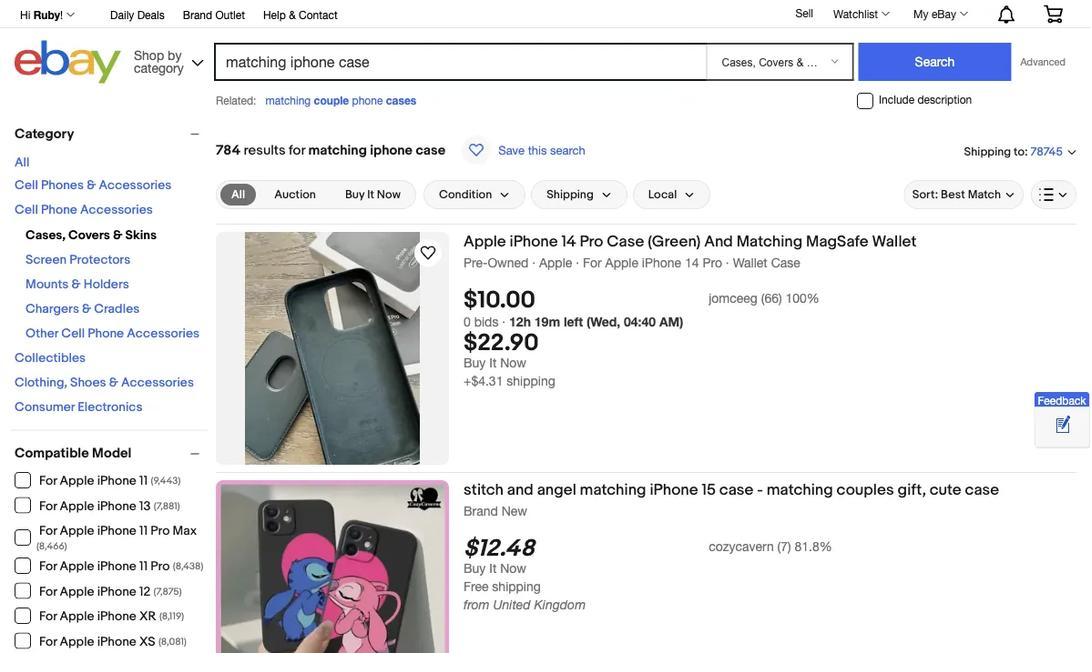 Task type: vqa. For each thing, say whether or not it's contained in the screenshot.
Ends 11/19. Select items. 1x use.
no



Task type: locate. For each thing, give the bounding box(es) containing it.
100%
[[786, 291, 820, 306]]

sort: best match
[[912, 188, 1001, 202]]

gift,
[[898, 481, 926, 500]]

for apple iphone xr (8,119)
[[39, 610, 184, 625]]

0 horizontal spatial wallet
[[733, 255, 768, 270]]

it down iphone
[[367, 188, 374, 202]]

apple down the for apple iphone 11 (9,443)
[[60, 499, 94, 515]]

match
[[968, 188, 1001, 202]]

cell up cases,
[[15, 203, 38, 218]]

sell
[[796, 6, 813, 19]]

it inside "buy it now" link
[[367, 188, 374, 202]]

$22.90
[[464, 329, 539, 358]]

81.8%
[[795, 539, 832, 554]]

& up electronics
[[109, 376, 118, 391]]

for for for apple iphone 12
[[39, 585, 57, 600]]

main content
[[216, 117, 1077, 654]]

iphone for for apple iphone 12
[[97, 585, 136, 600]]

now inside jomceeg (66) 100% 0 bids · 12h 19m left (wed, 04:40 am) $22.90 buy it now +$4.31 shipping
[[500, 355, 526, 370]]

consumer electronics link
[[15, 400, 142, 416]]

& inside help & contact link
[[289, 8, 296, 21]]

1 11 from the top
[[139, 474, 148, 490]]

·
[[532, 255, 536, 270], [576, 255, 579, 270], [726, 255, 729, 270], [502, 315, 506, 330]]

new
[[502, 504, 527, 519]]

& down mounts & holders "link"
[[82, 302, 91, 317]]

All selected text field
[[231, 187, 245, 203]]

0 vertical spatial all
[[15, 155, 30, 171]]

apple for for apple iphone 11 pro max
[[60, 524, 94, 539]]

shipping
[[507, 374, 555, 389], [492, 580, 541, 595]]

auction
[[274, 188, 316, 202]]

advanced link
[[1011, 44, 1075, 80]]

apple up for apple iphone xr (8,119) on the left
[[60, 585, 94, 600]]

it up +$4.31 at left bottom
[[489, 355, 497, 370]]

1 vertical spatial phone
[[88, 327, 124, 342]]

daily deals
[[110, 8, 165, 21]]

shop
[[134, 47, 164, 62]]

1 horizontal spatial brand
[[464, 504, 498, 519]]

1 vertical spatial now
[[500, 355, 526, 370]]

$12.48
[[464, 536, 534, 564]]

0 horizontal spatial shipping
[[547, 188, 594, 202]]

from
[[464, 598, 490, 613]]

2 11 from the top
[[139, 524, 148, 539]]

all link
[[15, 155, 30, 171], [220, 184, 256, 206]]

0 vertical spatial phone
[[41, 203, 77, 218]]

:
[[1025, 145, 1028, 159]]

1 vertical spatial case
[[771, 255, 800, 270]]

for apple iphone xs (8,081)
[[39, 635, 186, 650]]

all down "category"
[[15, 155, 30, 171]]

for for for apple iphone 11
[[39, 474, 57, 490]]

xs
[[139, 635, 155, 650]]

cozycavern (7) 81.8% buy it now free shipping from united kingdom
[[464, 539, 832, 613]]

11 inside for apple iphone 11 pro max (8,466)
[[139, 524, 148, 539]]

2 horizontal spatial case
[[965, 481, 999, 500]]

my
[[914, 7, 929, 20]]

pro
[[580, 232, 603, 251], [703, 255, 722, 270], [151, 524, 170, 539], [151, 560, 170, 575]]

phone down phones
[[41, 203, 77, 218]]

iphone left '15'
[[650, 481, 698, 500]]

pro left max
[[151, 524, 170, 539]]

pre-
[[464, 255, 488, 270]]

brand
[[183, 8, 212, 21], [464, 504, 498, 519]]

1 horizontal spatial phone
[[88, 327, 124, 342]]

stitch and angel matching iphone 15 case - matching couples gift, cute case image
[[216, 481, 449, 654]]

for for for apple iphone 11 pro max
[[39, 524, 57, 539]]

listing options selector. list view selected. image
[[1039, 188, 1068, 202]]

for apple iphone 12 (7,875)
[[39, 585, 182, 600]]

shipping inside shipping dropdown button
[[547, 188, 594, 202]]

ruby
[[33, 8, 60, 21]]

cell left phones
[[15, 178, 38, 194]]

11 for for apple iphone 11
[[139, 474, 148, 490]]

1 horizontal spatial shipping
[[964, 145, 1011, 159]]

2 vertical spatial now
[[500, 562, 526, 577]]

accessories down cradles
[[127, 327, 200, 342]]

19m
[[534, 315, 560, 330]]

1 vertical spatial all link
[[220, 184, 256, 206]]

iphone inside for apple iphone 11 pro max (8,466)
[[97, 524, 136, 539]]

now up united
[[500, 562, 526, 577]]

buy down '784 results for matching iphone case'
[[345, 188, 365, 202]]

1 vertical spatial shipping
[[547, 188, 594, 202]]

0 horizontal spatial phone
[[41, 203, 77, 218]]

help
[[263, 8, 286, 21]]

wallet down the sort:
[[872, 232, 917, 251]]

apple iphone 14 pro case (green) and matching magsafe wallet heading
[[464, 232, 917, 251]]

this
[[528, 143, 547, 157]]

collectibles link
[[15, 351, 86, 367]]

14
[[562, 232, 576, 251], [685, 255, 699, 270]]

collectibles clothing, shoes & accessories consumer electronics
[[15, 351, 194, 416]]

cases,
[[26, 228, 66, 244]]

0 vertical spatial it
[[367, 188, 374, 202]]

shipping right +$4.31 at left bottom
[[507, 374, 555, 389]]

shipping for shipping
[[547, 188, 594, 202]]

0 vertical spatial 14
[[562, 232, 576, 251]]

0 vertical spatial now
[[377, 188, 401, 202]]

iphone inside stitch and angel matching iphone 15 case - matching couples gift, cute case brand new
[[650, 481, 698, 500]]

(7,875)
[[154, 587, 182, 598]]

max
[[173, 524, 197, 539]]

brand down stitch
[[464, 504, 498, 519]]

0 horizontal spatial case
[[607, 232, 644, 251]]

outlet
[[215, 8, 245, 21]]

1 vertical spatial cell
[[15, 203, 38, 218]]

2 vertical spatial buy
[[464, 562, 486, 577]]

buy up +$4.31 at left bottom
[[464, 355, 486, 370]]

cases, covers & skins screen protectors mounts & holders chargers & cradles other cell phone accessories
[[26, 228, 200, 342]]

0 horizontal spatial all
[[15, 155, 30, 171]]

11 left (9,443)
[[139, 474, 148, 490]]

accessories
[[99, 178, 172, 194], [80, 203, 153, 218], [127, 327, 200, 342], [121, 376, 194, 391]]

iphone for for apple iphone xr
[[97, 610, 136, 625]]

shipping up united
[[492, 580, 541, 595]]

iphone down for apple iphone 13 (7,881)
[[97, 524, 136, 539]]

shipping down search
[[547, 188, 594, 202]]

iphone for for apple iphone 11 pro max
[[97, 524, 136, 539]]

case left (green)
[[607, 232, 644, 251]]

xr
[[139, 610, 156, 625]]

apple down for apple iphone 12 (7,875)
[[60, 610, 94, 625]]

hi
[[20, 8, 30, 21]]

(7)
[[777, 539, 791, 554]]

matching right -
[[767, 481, 833, 500]]

· left 12h
[[502, 315, 506, 330]]

1 vertical spatial all
[[231, 188, 245, 202]]

all link down 784
[[220, 184, 256, 206]]

accessories up skins
[[99, 178, 172, 194]]

1 vertical spatial buy
[[464, 355, 486, 370]]

iphone up for apple iphone 12 (7,875)
[[97, 560, 136, 575]]

shipping inside shipping to : 78745
[[964, 145, 1011, 159]]

784
[[216, 142, 241, 158]]

0 vertical spatial shipping
[[507, 374, 555, 389]]

stitch and angel matching iphone 15 case - matching couples gift, cute case brand new
[[464, 481, 999, 519]]

mounts
[[26, 277, 69, 293]]

iphone down for apple iphone 11 pro (8,438)
[[97, 585, 136, 600]]

&
[[289, 8, 296, 21], [87, 178, 96, 194], [113, 228, 122, 244], [71, 277, 81, 293], [82, 302, 91, 317], [109, 376, 118, 391]]

auction link
[[263, 184, 327, 206]]

1 horizontal spatial all
[[231, 188, 245, 202]]

11 down 13 at bottom
[[139, 524, 148, 539]]

case down apple iphone 14 pro case (green) and matching magsafe wallet link
[[771, 255, 800, 270]]

buy inside jomceeg (66) 100% 0 bids · 12h 19m left (wed, 04:40 am) $22.90 buy it now +$4.31 shipping
[[464, 355, 486, 370]]

0
[[464, 315, 471, 330]]

cozycavern
[[709, 539, 774, 554]]

for inside for apple iphone 11 pro max (8,466)
[[39, 524, 57, 539]]

watchlist link
[[823, 3, 898, 25]]

accessories up electronics
[[121, 376, 194, 391]]

1 vertical spatial wallet
[[733, 255, 768, 270]]

iphone for for apple iphone xs
[[97, 635, 136, 650]]

0 vertical spatial wallet
[[872, 232, 917, 251]]

1 horizontal spatial all link
[[220, 184, 256, 206]]

deals
[[137, 8, 165, 21]]

apple up pre-
[[464, 232, 506, 251]]

now down iphone
[[377, 188, 401, 202]]

0 vertical spatial shipping
[[964, 145, 1011, 159]]

help & contact
[[263, 8, 338, 21]]

apple for for apple iphone 11
[[60, 474, 94, 490]]

shipping left to
[[964, 145, 1011, 159]]

14 down apple iphone 14 pro case (green) and matching magsafe wallet heading
[[685, 255, 699, 270]]

04:40
[[624, 315, 656, 330]]

apple for for apple iphone 11 pro
[[60, 560, 94, 575]]

shop by category button
[[126, 41, 208, 80]]

11 up 12
[[139, 560, 148, 575]]

apple down (8,466) at left
[[60, 560, 94, 575]]

14 down shipping dropdown button
[[562, 232, 576, 251]]

1 vertical spatial shipping
[[492, 580, 541, 595]]

iphone down the for apple iphone 11 (9,443)
[[97, 499, 136, 515]]

1 horizontal spatial 14
[[685, 255, 699, 270]]

& right 'help'
[[289, 8, 296, 21]]

owned
[[488, 255, 529, 270]]

iphone up for apple iphone 13 (7,881)
[[97, 474, 136, 490]]

cell for cell phones & accessories
[[15, 178, 38, 194]]

brand left outlet
[[183, 8, 212, 21]]

apple up 04:40
[[605, 255, 638, 270]]

Search for anything text field
[[217, 45, 703, 79]]

save
[[498, 143, 525, 157]]

case
[[416, 142, 446, 158], [719, 481, 754, 500], [965, 481, 999, 500]]

cell down chargers & cradles link
[[61, 327, 85, 342]]

0 horizontal spatial brand
[[183, 8, 212, 21]]

apple down for apple iphone xr (8,119) on the left
[[60, 635, 94, 650]]

1 vertical spatial it
[[489, 355, 497, 370]]

iphone up for apple iphone xs (8,081)
[[97, 610, 136, 625]]

pro up (7,875)
[[151, 560, 170, 575]]

phone down cradles
[[88, 327, 124, 342]]

None submit
[[858, 43, 1011, 81]]

cell
[[15, 178, 38, 194], [15, 203, 38, 218], [61, 327, 85, 342]]

stitch and angel matching iphone 15 case - matching couples gift, cute case link
[[464, 481, 1077, 503]]

· right owned
[[532, 255, 536, 270]]

pro down shipping dropdown button
[[580, 232, 603, 251]]

all link down "category"
[[15, 155, 30, 171]]

watch apple iphone 14 pro case (green) and matching magsafe wallet image
[[417, 242, 439, 264]]

for
[[583, 255, 602, 270], [39, 474, 57, 490], [39, 499, 57, 515], [39, 524, 57, 539], [39, 560, 57, 575], [39, 585, 57, 600], [39, 610, 57, 625], [39, 635, 57, 650]]

iphone down for apple iphone xr (8,119) on the left
[[97, 635, 136, 650]]

case right cute at right
[[965, 481, 999, 500]]

& down screen protectors link
[[71, 277, 81, 293]]

main content containing $10.00
[[216, 117, 1077, 654]]

it up from
[[489, 562, 497, 577]]

all down 784
[[231, 188, 245, 202]]

now up +$4.31 at left bottom
[[500, 355, 526, 370]]

category button
[[15, 126, 208, 142]]

shipping inside cozycavern (7) 81.8% buy it now free shipping from united kingdom
[[492, 580, 541, 595]]

0 vertical spatial all link
[[15, 155, 30, 171]]

1 horizontal spatial case
[[719, 481, 754, 500]]

0 vertical spatial brand
[[183, 8, 212, 21]]

phone
[[41, 203, 77, 218], [88, 327, 124, 342]]

cell phone accessories
[[15, 203, 153, 218]]

2 vertical spatial 11
[[139, 560, 148, 575]]

apple up (8,466) at left
[[60, 524, 94, 539]]

apple inside for apple iphone 11 pro max (8,466)
[[60, 524, 94, 539]]

for apple iphone 11 pro max (8,466)
[[36, 524, 197, 553]]

1 vertical spatial 11
[[139, 524, 148, 539]]

clothing,
[[15, 376, 67, 391]]

brand outlet link
[[183, 5, 245, 26]]

apple down compatible model
[[60, 474, 94, 490]]

matching left couple
[[265, 94, 311, 107]]

condition
[[439, 188, 492, 202]]

wallet down apple iphone 14 pro case (green) and matching magsafe wallet link
[[733, 255, 768, 270]]

3 11 from the top
[[139, 560, 148, 575]]

2 vertical spatial cell
[[61, 327, 85, 342]]

case right iphone
[[416, 142, 446, 158]]

(9,443)
[[151, 476, 181, 488]]

0 vertical spatial cell
[[15, 178, 38, 194]]

for apple iphone 11 pro (8,438)
[[39, 560, 203, 575]]

buy up 'free'
[[464, 562, 486, 577]]

covers
[[68, 228, 110, 244]]

case left -
[[719, 481, 754, 500]]

1 vertical spatial brand
[[464, 504, 498, 519]]

2 vertical spatial it
[[489, 562, 497, 577]]

matching
[[265, 94, 311, 107], [308, 142, 367, 158], [580, 481, 646, 500], [767, 481, 833, 500]]

0 vertical spatial 11
[[139, 474, 148, 490]]

· inside jomceeg (66) 100% 0 bids · 12h 19m left (wed, 04:40 am) $22.90 buy it now +$4.31 shipping
[[502, 315, 506, 330]]



Task type: describe. For each thing, give the bounding box(es) containing it.
jomceeg (66) 100% 0 bids · 12h 19m left (wed, 04:40 am) $22.90 buy it now +$4.31 shipping
[[464, 291, 820, 389]]

shipping for shipping to : 78745
[[964, 145, 1011, 159]]

pro inside for apple iphone 11 pro max (8,466)
[[151, 524, 170, 539]]

& inside collectibles clothing, shoes & accessories consumer electronics
[[109, 376, 118, 391]]

consumer
[[15, 400, 75, 416]]

(8,438)
[[173, 562, 203, 573]]

cell phones & accessories link
[[15, 178, 172, 194]]

cell inside cases, covers & skins screen protectors mounts & holders chargers & cradles other cell phone accessories
[[61, 327, 85, 342]]

for for for apple iphone 13
[[39, 499, 57, 515]]

by
[[168, 47, 182, 62]]

& up cell phone accessories
[[87, 178, 96, 194]]

cell phones & accessories
[[15, 178, 172, 194]]

· up left
[[576, 255, 579, 270]]

apple for for apple iphone 12
[[60, 585, 94, 600]]

for for for apple iphone 11 pro
[[39, 560, 57, 575]]

united
[[493, 598, 531, 613]]

phone inside cases, covers & skins screen protectors mounts & holders chargers & cradles other cell phone accessories
[[88, 327, 124, 342]]

12
[[139, 585, 150, 600]]

for for for apple iphone xr
[[39, 610, 57, 625]]

for
[[289, 142, 305, 158]]

include description
[[879, 93, 972, 106]]

description
[[918, 93, 972, 106]]

(8,081)
[[158, 637, 186, 649]]

daily deals link
[[110, 5, 165, 26]]

include
[[879, 93, 915, 106]]

accessories down the "cell phones & accessories" link on the left of the page
[[80, 203, 153, 218]]

account navigation
[[10, 0, 1077, 28]]

now inside "buy it now" link
[[377, 188, 401, 202]]

matching right angel
[[580, 481, 646, 500]]

kingdom
[[534, 598, 586, 613]]

pro down and
[[703, 255, 722, 270]]

iphone down (green)
[[642, 255, 681, 270]]

apple for for apple iphone xs
[[60, 635, 94, 650]]

mounts & holders link
[[26, 277, 129, 293]]

shop by category
[[134, 47, 184, 75]]

apple for for apple iphone xr
[[60, 610, 94, 625]]

matching right for
[[308, 142, 367, 158]]

watchlist
[[833, 7, 878, 20]]

your shopping cart image
[[1043, 5, 1064, 23]]

phones
[[41, 178, 84, 194]]

and
[[507, 481, 534, 500]]

to
[[1014, 145, 1025, 159]]

help & contact link
[[263, 5, 338, 26]]

0 vertical spatial buy
[[345, 188, 365, 202]]

brand outlet
[[183, 8, 245, 21]]

1 horizontal spatial wallet
[[872, 232, 917, 251]]

apple iphone 14 pro case (green) and matching magsafe wallet pre-owned · apple · for apple iphone 14 pro · wallet case
[[464, 232, 917, 270]]

apple for for apple iphone 13
[[60, 499, 94, 515]]

chargers & cradles link
[[26, 302, 140, 317]]

15
[[702, 481, 716, 500]]

category
[[134, 60, 184, 75]]

save this search
[[498, 143, 585, 157]]

12h
[[509, 315, 531, 330]]

$10.00
[[464, 287, 536, 315]]

sort:
[[912, 188, 938, 202]]

it inside jomceeg (66) 100% 0 bids · 12h 19m left (wed, 04:40 am) $22.90 buy it now +$4.31 shipping
[[489, 355, 497, 370]]

for apple iphone 11 (9,443)
[[39, 474, 181, 490]]

& left skins
[[113, 228, 122, 244]]

iphone for for apple iphone 13
[[97, 499, 136, 515]]

sell link
[[787, 6, 822, 19]]

chargers
[[26, 302, 79, 317]]

apple iphone 14 pro case (green) and matching magsafe wallet image
[[245, 232, 420, 465]]

couple
[[314, 94, 349, 107]]

1 horizontal spatial case
[[771, 255, 800, 270]]

iphone
[[370, 142, 413, 158]]

screen protectors link
[[26, 253, 130, 268]]

brand inside stitch and angel matching iphone 15 case - matching couples gift, cute case brand new
[[464, 504, 498, 519]]

best
[[941, 188, 965, 202]]

iphone for for apple iphone 11 pro
[[97, 560, 136, 575]]

shipping button
[[531, 180, 627, 209]]

0 horizontal spatial 14
[[562, 232, 576, 251]]

11 for for apple iphone 11 pro
[[139, 560, 148, 575]]

(8,466)
[[36, 541, 67, 553]]

protectors
[[70, 253, 130, 268]]

it inside cozycavern (7) 81.8% buy it now free shipping from united kingdom
[[489, 562, 497, 577]]

cell for cell phone accessories
[[15, 203, 38, 218]]

ebay
[[932, 7, 956, 20]]

related:
[[216, 94, 256, 107]]

shipping to : 78745
[[964, 145, 1063, 159]]

buy inside cozycavern (7) 81.8% buy it now free shipping from united kingdom
[[464, 562, 486, 577]]

0 horizontal spatial all link
[[15, 155, 30, 171]]

collectibles
[[15, 351, 86, 367]]

for inside apple iphone 14 pro case (green) and matching magsafe wallet pre-owned · apple · for apple iphone 14 pro · wallet case
[[583, 255, 602, 270]]

condition button
[[423, 180, 526, 209]]

0 horizontal spatial case
[[416, 142, 446, 158]]

hi ruby !
[[20, 8, 63, 21]]

none submit inside shop by category 'banner'
[[858, 43, 1011, 81]]

0 vertical spatial case
[[607, 232, 644, 251]]

cute
[[930, 481, 962, 500]]

(8,119)
[[159, 612, 184, 623]]

buy it now
[[345, 188, 401, 202]]

shipping inside jomceeg (66) 100% 0 bids · 12h 19m left (wed, 04:40 am) $22.90 buy it now +$4.31 shipping
[[507, 374, 555, 389]]

11 for for apple iphone 11 pro max
[[139, 524, 148, 539]]

couples
[[837, 481, 894, 500]]

model
[[92, 446, 131, 462]]

apple iphone 14 pro case (green) and matching magsafe wallet link
[[464, 232, 1077, 255]]

stitch and angel matching iphone 15 case - matching couples gift, cute case heading
[[464, 481, 999, 500]]

skins
[[125, 228, 157, 244]]

sort: best match button
[[904, 180, 1024, 209]]

accessories inside cases, covers & skins screen protectors mounts & holders chargers & cradles other cell phone accessories
[[127, 327, 200, 342]]

brand inside "account" navigation
[[183, 8, 212, 21]]

· down and
[[726, 255, 729, 270]]

left
[[564, 315, 583, 330]]

search
[[550, 143, 585, 157]]

other cell phone accessories link
[[26, 327, 200, 342]]

shop by category banner
[[10, 0, 1077, 88]]

feedback
[[1038, 394, 1086, 407]]

(66)
[[761, 291, 782, 306]]

for apple iphone 13 (7,881)
[[39, 499, 180, 515]]

for for for apple iphone xs
[[39, 635, 57, 650]]

electronics
[[78, 400, 142, 416]]

buy it now link
[[334, 184, 412, 206]]

clothing, shoes & accessories link
[[15, 376, 194, 391]]

iphone up owned
[[510, 232, 558, 251]]

accessories inside collectibles clothing, shoes & accessories consumer electronics
[[121, 376, 194, 391]]

results
[[244, 142, 286, 158]]

cradles
[[94, 302, 140, 317]]

magsafe
[[806, 232, 869, 251]]

matching
[[737, 232, 803, 251]]

save this search button
[[457, 135, 591, 166]]

daily
[[110, 8, 134, 21]]

now inside cozycavern (7) 81.8% buy it now free shipping from united kingdom
[[500, 562, 526, 577]]

1 vertical spatial 14
[[685, 255, 699, 270]]

iphone for for apple iphone 11
[[97, 474, 136, 490]]

related: matching couple phone cases
[[216, 94, 416, 107]]

apple right owned
[[539, 255, 572, 270]]



